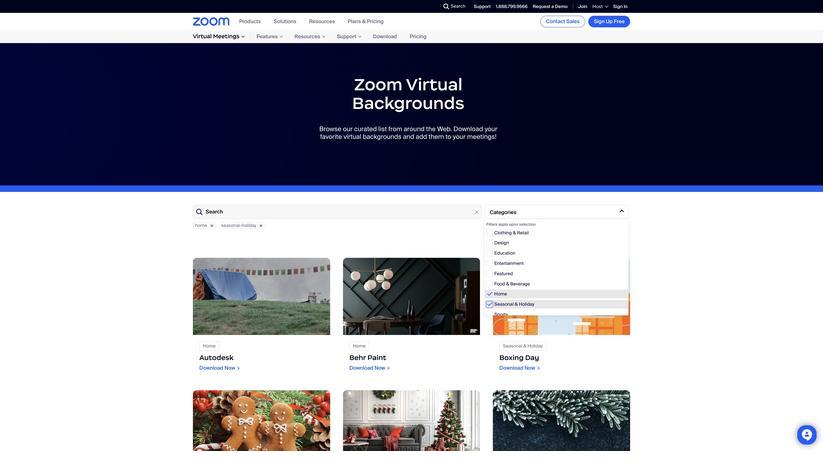 Task type: vqa. For each thing, say whether or not it's contained in the screenshot.
The Products
yes



Task type: locate. For each thing, give the bounding box(es) containing it.
now inside autodesk download now
[[225, 365, 235, 372]]

seasonal & holiday up sports at the bottom of page
[[495, 302, 535, 307]]

education
[[495, 250, 516, 256]]

upon
[[510, 222, 519, 227]]

autodesk download now
[[200, 354, 235, 372]]

1 horizontal spatial sign
[[614, 3, 623, 9]]

sports
[[495, 312, 509, 318]]

2 horizontal spatial now
[[525, 365, 536, 372]]

None search field
[[420, 1, 445, 12]]

1 horizontal spatial support
[[474, 3, 491, 9]]

favorite
[[320, 133, 342, 141]]

0 vertical spatial search
[[451, 3, 466, 9]]

your
[[485, 125, 498, 133], [453, 133, 466, 141]]

request a demo link
[[533, 3, 568, 9]]

holiday up day
[[528, 343, 544, 349]]

0 horizontal spatial your
[[453, 133, 466, 141]]

contact
[[547, 18, 566, 25]]

add
[[416, 133, 428, 141]]

1 vertical spatial pricing
[[410, 33, 427, 40]]

now down the autodesk
[[225, 365, 235, 372]]

0 vertical spatial resources button
[[310, 18, 335, 25]]

seasonal
[[495, 302, 514, 307], [504, 343, 523, 349]]

beverage
[[511, 281, 531, 287]]

download inside boxing day download now
[[500, 365, 524, 372]]

3 now from the left
[[375, 365, 386, 372]]

zoom virtual backgrounds
[[353, 74, 465, 113]]

resources button down solutions
[[288, 32, 331, 41]]

1 horizontal spatial home
[[353, 343, 366, 349]]

now down day
[[525, 365, 536, 372]]

solutions button
[[274, 18, 297, 25]]

support down plans
[[337, 33, 357, 40]]

virtual inside zoom virtual backgrounds
[[406, 74, 463, 95]]

support inside dropdown button
[[337, 33, 357, 40]]

resources down solutions
[[295, 33, 321, 40]]

1 horizontal spatial now
[[375, 365, 386, 372]]

support for support dropdown button
[[337, 33, 357, 40]]

now inside the 'behr paint download now'
[[375, 365, 386, 372]]

free
[[615, 18, 625, 25]]

contact sales link
[[541, 16, 586, 27]]

products button
[[239, 18, 261, 25]]

0 horizontal spatial support
[[337, 33, 357, 40]]

0 vertical spatial pricing
[[367, 18, 384, 25]]

support left 1.888.799.9666
[[474, 3, 491, 9]]

join link
[[579, 3, 588, 9]]

search up home button
[[206, 209, 223, 216]]

1 vertical spatial sign
[[595, 18, 605, 25]]

clothing
[[495, 230, 512, 236]]

1 vertical spatial holiday
[[528, 343, 544, 349]]

seasonal & holiday
[[495, 302, 535, 307], [504, 343, 544, 349]]

0 horizontal spatial now
[[225, 365, 235, 372]]

seasonal up sports at the bottom of page
[[495, 302, 514, 307]]

holiday
[[242, 223, 257, 229]]

download inside autodesk download now
[[200, 365, 224, 372]]

search inside zoom virtual backgrounds main content
[[206, 209, 223, 216]]

download down plans & pricing
[[373, 33, 397, 40]]

resources
[[310, 18, 335, 25], [295, 33, 321, 40]]

sign left up at the top right of the page
[[595, 18, 605, 25]]

& down upon
[[513, 230, 517, 236]]

Search text field
[[193, 205, 482, 219]]

clear search image
[[474, 209, 481, 216]]

seasonal-holiday
[[221, 223, 257, 229]]

host button
[[593, 4, 609, 9]]

categories button
[[485, 205, 629, 219]]

a
[[552, 3, 555, 9]]

home up 'behr'
[[353, 343, 366, 349]]

& down beverage
[[515, 302, 518, 307]]

1 now from the left
[[225, 365, 235, 372]]

& right 'food'
[[507, 281, 510, 287]]

resources for virtual meetings
[[295, 33, 321, 40]]

&
[[363, 18, 366, 25], [513, 230, 517, 236], [507, 281, 510, 287], [515, 302, 518, 307], [524, 343, 527, 349]]

up
[[607, 18, 613, 25]]

home
[[195, 223, 207, 229]]

seasonal & holiday up day
[[504, 343, 544, 349]]

home for behr
[[353, 343, 366, 349]]

resources button for virtual meetings
[[288, 32, 331, 41]]

now for behr paint
[[375, 365, 386, 372]]

request a demo
[[533, 3, 568, 9]]

camping with tent image
[[193, 258, 330, 335]]

sign for sign in
[[614, 3, 623, 9]]

0 horizontal spatial search
[[206, 209, 223, 216]]

home
[[495, 291, 508, 297], [203, 343, 216, 349], [353, 343, 366, 349]]

featured
[[495, 271, 513, 277]]

download inside the 'behr paint download now'
[[350, 365, 374, 372]]

1 vertical spatial resources
[[295, 33, 321, 40]]

1 vertical spatial seasonal & holiday
[[504, 343, 544, 349]]

1 horizontal spatial search
[[451, 3, 466, 9]]

zoom logo image
[[193, 17, 230, 26]]

seasonal-
[[221, 223, 242, 229]]

download down 'behr'
[[350, 365, 374, 372]]

1 vertical spatial support
[[337, 33, 357, 40]]

virtual meetings button
[[193, 32, 250, 41]]

0 vertical spatial resources
[[310, 18, 335, 25]]

1 vertical spatial search
[[206, 209, 223, 216]]

browse our curated list from around the web. download your favorite virtual backgrounds and add them to your meetings!
[[320, 125, 498, 141]]

search
[[451, 3, 466, 9], [206, 209, 223, 216]]

resources button
[[310, 18, 335, 25], [288, 32, 331, 41]]

1 vertical spatial resources button
[[288, 32, 331, 41]]

search image
[[444, 4, 450, 9]]

search right search icon
[[451, 3, 466, 9]]

2 now from the left
[[525, 365, 536, 372]]

day
[[526, 354, 540, 362]]

support for the support link
[[474, 3, 491, 9]]

search image
[[444, 4, 450, 9]]

plans
[[348, 18, 361, 25]]

0 horizontal spatial home
[[203, 343, 216, 349]]

resources up support dropdown button
[[310, 18, 335, 25]]

design
[[495, 240, 510, 246]]

meetings
[[213, 33, 240, 40]]

web.
[[438, 125, 453, 133]]

1 vertical spatial virtual
[[406, 74, 463, 95]]

home down 'food'
[[495, 291, 508, 297]]

demo
[[556, 3, 568, 9]]

1 horizontal spatial pricing
[[410, 33, 427, 40]]

apply
[[499, 222, 509, 227]]

pricing link
[[404, 32, 433, 42]]

sign
[[614, 3, 623, 9], [595, 18, 605, 25]]

& right plans
[[363, 18, 366, 25]]

0 vertical spatial support
[[474, 3, 491, 9]]

join
[[579, 3, 588, 9]]

in
[[624, 3, 628, 9]]

now inside boxing day download now
[[525, 365, 536, 372]]

sign left in at the top right of the page
[[614, 3, 623, 9]]

boxing
[[500, 354, 524, 362]]

happy boxing day image image
[[494, 258, 631, 335]]

0 horizontal spatial sign
[[595, 18, 605, 25]]

paint
[[368, 354, 387, 362]]

and
[[403, 133, 415, 141]]

1.888.799.9666
[[496, 3, 528, 9]]

download right the to
[[454, 125, 484, 133]]

home up the autodesk
[[203, 343, 216, 349]]

boxing day download now
[[500, 354, 540, 372]]

pricing
[[367, 18, 384, 25], [410, 33, 427, 40]]

now down paint
[[375, 365, 386, 372]]

& up day
[[524, 343, 527, 349]]

virtual
[[193, 33, 212, 40], [406, 74, 463, 95]]

seasonal-holiday button
[[219, 222, 265, 229]]

holiday
[[519, 302, 535, 307], [528, 343, 544, 349]]

image of christmas plant image
[[494, 391, 631, 452]]

1 horizontal spatial virtual
[[406, 74, 463, 95]]

download down boxing
[[500, 365, 524, 372]]

resources button up support dropdown button
[[310, 18, 335, 25]]

holiday down beverage
[[519, 302, 535, 307]]

1 horizontal spatial your
[[485, 125, 498, 133]]

0 horizontal spatial virtual
[[193, 33, 212, 40]]

seasonal up boxing
[[504, 343, 523, 349]]

resources button for products
[[310, 18, 335, 25]]

0 vertical spatial virtual
[[193, 33, 212, 40]]

now
[[225, 365, 235, 372], [525, 365, 536, 372], [375, 365, 386, 372]]

0 vertical spatial sign
[[614, 3, 623, 9]]

resources for products
[[310, 18, 335, 25]]

download down the autodesk
[[200, 365, 224, 372]]



Task type: describe. For each thing, give the bounding box(es) containing it.
download inside browse our curated list from around the web. download your favorite virtual backgrounds and add them to your meetings!
[[454, 125, 484, 133]]

zoom
[[355, 74, 403, 95]]

host
[[593, 4, 604, 9]]

to
[[446, 133, 452, 141]]

home for autodesk
[[203, 343, 216, 349]]

sign up free link
[[589, 16, 631, 27]]

categories
[[490, 209, 517, 216]]

plans & pricing link
[[348, 18, 384, 25]]

features button
[[250, 32, 288, 41]]

download link
[[367, 32, 404, 42]]

the
[[427, 125, 436, 133]]

now for boxing day
[[525, 365, 536, 372]]

zoom virtual backgrounds main content
[[0, 43, 824, 452]]

0 vertical spatial seasonal
[[495, 302, 514, 307]]

retail
[[518, 230, 529, 236]]

solutions
[[274, 18, 297, 25]]

filters
[[487, 222, 498, 227]]

sign in
[[614, 3, 628, 9]]

virtual
[[344, 133, 362, 141]]

2 horizontal spatial home
[[495, 291, 508, 297]]

image of christmas tree in a house image
[[343, 391, 481, 452]]

0 vertical spatial holiday
[[519, 302, 535, 307]]

support button
[[331, 32, 367, 41]]

browse
[[320, 125, 342, 133]]

them
[[429, 133, 444, 141]]

0 vertical spatial seasonal & holiday
[[495, 302, 535, 307]]

sales
[[567, 18, 580, 25]]

virtual meetings
[[193, 33, 240, 40]]

list
[[379, 125, 387, 133]]

our
[[343, 125, 353, 133]]

1 vertical spatial seasonal
[[504, 343, 523, 349]]

around
[[404, 125, 425, 133]]

filters apply upon selection clothing & retail
[[487, 222, 536, 236]]

food & beverage
[[495, 281, 531, 287]]

products
[[239, 18, 261, 25]]

contact sales
[[547, 18, 580, 25]]

support link
[[474, 3, 491, 9]]

sign up free
[[595, 18, 625, 25]]

food
[[495, 281, 506, 287]]

virtual inside dropdown button
[[193, 33, 212, 40]]

1.888.799.9666 link
[[496, 3, 528, 9]]

image of ginger bread men image
[[193, 391, 330, 452]]

meetings!
[[468, 133, 497, 141]]

behr
[[350, 354, 366, 362]]

backgrounds
[[353, 93, 465, 113]]

sign for sign up free
[[595, 18, 605, 25]]

autodesk
[[200, 354, 234, 362]]

0 horizontal spatial pricing
[[367, 18, 384, 25]]

selection
[[520, 222, 536, 227]]

entertainment
[[495, 261, 524, 267]]

curated
[[355, 125, 377, 133]]

sign in link
[[614, 3, 628, 9]]

backgrounds
[[363, 133, 402, 141]]

features
[[257, 33, 278, 40]]

home button
[[193, 222, 216, 229]]

behr paint download now
[[350, 354, 387, 372]]

image of a dining room table image
[[343, 258, 481, 335]]

request
[[533, 3, 551, 9]]

from
[[389, 125, 403, 133]]

& inside filters apply upon selection clothing & retail
[[513, 230, 517, 236]]

plans & pricing
[[348, 18, 384, 25]]



